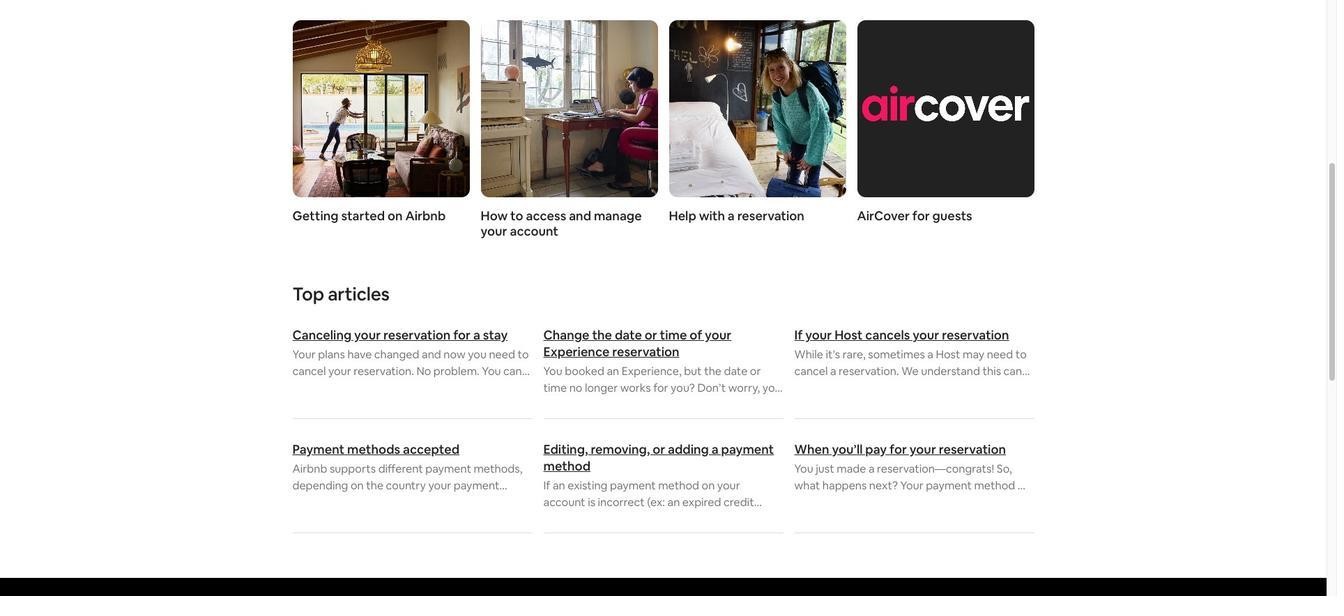 Task type: locate. For each thing, give the bounding box(es) containing it.
your down reservation—congrats!
[[910, 495, 933, 510]]

you right the show
[[458, 495, 477, 510]]

be down what
[[795, 495, 808, 510]]

account
[[510, 223, 559, 239], [292, 495, 334, 510], [544, 495, 585, 510]]

account down depending
[[292, 495, 334, 510]]

1 horizontal spatial airbnb
[[405, 208, 446, 224]]

no
[[569, 381, 582, 395]]

2 horizontal spatial the
[[704, 364, 722, 379]]

date up 'worry,'
[[724, 364, 748, 379]]

if inside editing, removing, or adding a payment method if an existing payment method on your account is incorrect (ex: an expired credit card), you can update it or add a new payment method.
[[544, 478, 550, 493]]

if up while
[[795, 327, 803, 343]]

is down so, at bottom right
[[996, 495, 1003, 510]]

top articles
[[292, 282, 390, 306]]

you inside when you'll pay for your reservation you just made a reservation—congrats! so, what happens next? your payment method will be charged as soon as your reservation is confirmed (e…
[[795, 462, 813, 476]]

to up assured
[[1016, 347, 1027, 362]]

a down pay at bottom
[[869, 462, 875, 476]]

reservation inside the canceling your reservation for a stay your plans have changed and now you need to cancel your reservation. no problem. you can go to your trips to cancel or make changes to your …
[[383, 327, 451, 343]]

your right impact
[[833, 381, 856, 395]]

reservation. inside the canceling your reservation for a stay your plans have changed and now you need to cancel your reservation. no problem. you can go to your trips to cancel or make changes to your …
[[354, 364, 414, 379]]

2 need from the left
[[987, 347, 1013, 362]]

1 horizontal spatial your
[[900, 478, 924, 493]]

your up credit
[[717, 478, 740, 493]]

a right the adding
[[712, 441, 719, 457]]

payment down credit
[[734, 512, 780, 526]]

0 horizontal spatial need
[[489, 347, 515, 362]]

2 reservation. from the left
[[839, 364, 899, 379]]

your up the show
[[428, 478, 451, 493]]

is inside 'payment methods accepted airbnb supports different payment methods, depending on the country your payment account is located in. we'll show you which payment methods…'
[[337, 495, 344, 510]]

0 horizontal spatial and
[[422, 347, 441, 362]]

account inside 'payment methods accepted airbnb supports different payment methods, depending on the country your payment account is located in. we'll show you which payment methods…'
[[292, 495, 334, 510]]

(e…
[[850, 512, 868, 526]]

time left of
[[660, 327, 687, 343]]

and inside how to access and manage your account
[[569, 208, 591, 224]]

access
[[526, 208, 566, 224]]

worry,
[[728, 381, 760, 395]]

removing,
[[591, 441, 650, 457]]

need down "stay"
[[489, 347, 515, 362]]

an up longer
[[607, 364, 619, 379]]

account inside editing, removing, or adding a payment method if an existing payment method on your account is incorrect (ex: an expired credit card), you can update it or add a new payment method.
[[544, 495, 585, 510]]

just
[[816, 462, 834, 476]]

reservation. inside if your host cancels your reservation while it's rare, sometimes a host may need to cancel a reservation. we understand this can impact your plans in a big way. rest assured that…
[[839, 364, 899, 379]]

have
[[348, 347, 372, 362], [573, 397, 597, 412]]

1 horizontal spatial as
[[897, 495, 908, 510]]

the up located at bottom left
[[366, 478, 384, 493]]

be inside when you'll pay for your reservation you just made a reservation—congrats! so, what happens next? your payment method will be charged as soon as your reservation is confirmed (e…
[[795, 495, 808, 510]]

account right how
[[510, 223, 559, 239]]

for
[[913, 208, 930, 224], [453, 327, 471, 343], [653, 381, 668, 395], [890, 441, 907, 457]]

time up don't at the bottom left
[[544, 381, 567, 395]]

which
[[479, 495, 510, 510]]

big
[[908, 381, 924, 395]]

traveler with a suitcase and backpack in a bedroom where they'll be staying. image
[[669, 20, 846, 197]]

a right 'add'
[[702, 512, 708, 526]]

you down you?
[[661, 397, 680, 412]]

method up (ex:
[[658, 478, 699, 493]]

host
[[835, 327, 863, 343], [936, 347, 960, 362]]

be inside change the date or time of your experience reservation you booked an experience, but the date or time no longer works for you? don't worry, you don't have to miss out! you may be able to change y…
[[707, 397, 720, 412]]

0 vertical spatial airbnb
[[405, 208, 446, 224]]

or
[[645, 327, 657, 343], [750, 364, 761, 379], [424, 381, 435, 395], [653, 441, 665, 457], [666, 512, 677, 526]]

depending
[[292, 478, 348, 493]]

account for payment methods accepted
[[292, 495, 334, 510]]

2 is from the left
[[588, 495, 595, 510]]

works
[[620, 381, 651, 395]]

have inside change the date or time of your experience reservation you booked an experience, but the date or time no longer works for you? don't worry, you don't have to miss out! you may be able to change y…
[[573, 397, 597, 412]]

0 vertical spatial an
[[607, 364, 619, 379]]

1 vertical spatial plans
[[858, 381, 885, 395]]

1 is from the left
[[337, 495, 344, 510]]

can right this
[[1004, 364, 1022, 379]]

0 horizontal spatial may
[[683, 397, 704, 412]]

need inside the canceling your reservation for a stay your plans have changed and now you need to cancel your reservation. no problem. you can go to your trips to cancel or make changes to your …
[[489, 347, 515, 362]]

1 vertical spatial if
[[544, 478, 550, 493]]

payment down able
[[721, 441, 774, 457]]

1 horizontal spatial reservation.
[[839, 364, 899, 379]]

reservation. down rare,
[[839, 364, 899, 379]]

1 horizontal spatial and
[[569, 208, 591, 224]]

0 horizontal spatial have
[[348, 347, 372, 362]]

guests
[[933, 208, 972, 224]]

1 vertical spatial have
[[573, 397, 597, 412]]

0 horizontal spatial your
[[292, 347, 316, 362]]

0 horizontal spatial airbnb
[[292, 462, 327, 476]]

able
[[723, 397, 745, 412]]

changed
[[374, 347, 419, 362]]

accepted
[[403, 441, 460, 457]]

0 vertical spatial the
[[592, 327, 612, 343]]

your
[[292, 347, 316, 362], [900, 478, 924, 493]]

you inside the canceling your reservation for a stay your plans have changed and now you need to cancel your reservation. no problem. you can go to your trips to cancel or make changes to your …
[[468, 347, 487, 362]]

0 horizontal spatial can
[[503, 364, 522, 379]]

to down 'worry,'
[[747, 397, 758, 412]]

and right "access"
[[569, 208, 591, 224]]

3 is from the left
[[996, 495, 1003, 510]]

2 horizontal spatial method
[[974, 478, 1015, 493]]

1 horizontal spatial an
[[607, 364, 619, 379]]

adding
[[668, 441, 709, 457]]

1 horizontal spatial can
[[596, 512, 615, 526]]

airbnb for payment methods accepted airbnb supports different payment methods, depending on the country your payment account is located in. we'll show you which payment methods…
[[292, 462, 327, 476]]

0 horizontal spatial plans
[[318, 347, 345, 362]]

reservation inside if your host cancels your reservation while it's rare, sometimes a host may need to cancel a reservation. we understand this can impact your plans in a big way. rest assured that…
[[942, 327, 1009, 343]]

airbnb up depending
[[292, 462, 327, 476]]

a inside the canceling your reservation for a stay your plans have changed and now you need to cancel your reservation. no problem. you can go to your trips to cancel or make changes to your …
[[473, 327, 480, 343]]

1 horizontal spatial may
[[963, 347, 985, 362]]

the up experience
[[592, 327, 612, 343]]

your up changed
[[354, 327, 381, 343]]

help
[[669, 208, 696, 224]]

canceling
[[292, 327, 352, 343]]

0 vertical spatial if
[[795, 327, 803, 343]]

your inside change the date or time of your experience reservation you booked an experience, but the date or time no longer works for you? don't worry, you don't have to miss out! you may be able to change y…
[[705, 327, 732, 343]]

will
[[1018, 478, 1034, 493]]

1 horizontal spatial be
[[795, 495, 808, 510]]

account up card),
[[544, 495, 585, 510]]

the up "don't"
[[704, 364, 722, 379]]

host up understand
[[936, 347, 960, 362]]

pay
[[865, 441, 887, 457]]

host up rare,
[[835, 327, 863, 343]]

have inside the canceling your reservation for a stay your plans have changed and now you need to cancel your reservation. no problem. you can go to your trips to cancel or make changes to your …
[[348, 347, 372, 362]]

1 horizontal spatial on
[[388, 208, 403, 224]]

airbnb inside 'payment methods accepted airbnb supports different payment methods, depending on the country your payment account is located in. we'll show you which payment methods…'
[[292, 462, 327, 476]]

1 horizontal spatial the
[[592, 327, 612, 343]]

you up changes
[[482, 364, 501, 379]]

your inside 'payment methods accepted airbnb supports different payment methods, depending on the country your payment account is located in. we'll show you which payment methods…'
[[428, 478, 451, 493]]

make
[[437, 381, 466, 395]]

payment up which
[[454, 478, 500, 493]]

1 vertical spatial airbnb
[[292, 462, 327, 476]]

you
[[468, 347, 487, 362], [763, 381, 781, 395], [458, 495, 477, 510], [575, 512, 594, 526]]

you right 'worry,'
[[763, 381, 781, 395]]

0 vertical spatial plans
[[318, 347, 345, 362]]

for inside change the date or time of your experience reservation you booked an experience, but the date or time no longer works for you? don't worry, you don't have to miss out! you may be able to change y…
[[653, 381, 668, 395]]

you up what
[[795, 462, 813, 476]]

reservation up changed
[[383, 327, 451, 343]]

you up method. at left
[[575, 512, 594, 526]]

1 vertical spatial and
[[422, 347, 441, 362]]

payment inside when you'll pay for your reservation you just made a reservation—congrats! so, what happens next? your payment method will be charged as soon as your reservation is confirmed (e…
[[926, 478, 972, 493]]

2 horizontal spatial cancel
[[795, 364, 828, 379]]

is inside when you'll pay for your reservation you just made a reservation—congrats! so, what happens next? your payment method will be charged as soon as your reservation is confirmed (e…
[[996, 495, 1003, 510]]

1 as from the left
[[855, 495, 867, 510]]

account inside how to access and manage your account
[[510, 223, 559, 239]]

trips
[[347, 381, 372, 395]]

you inside the canceling your reservation for a stay your plans have changed and now you need to cancel your reservation. no problem. you can go to your trips to cancel or make changes to your …
[[482, 364, 501, 379]]

can down incorrect on the bottom left of page
[[596, 512, 615, 526]]

cancel for if
[[795, 364, 828, 379]]

country
[[386, 478, 426, 493]]

you inside 'payment methods accepted airbnb supports different payment methods, depending on the country your payment account is located in. we'll show you which payment methods…'
[[458, 495, 477, 510]]

we'll
[[402, 495, 426, 510]]

0 horizontal spatial date
[[615, 327, 642, 343]]

plans left in
[[858, 381, 885, 395]]

1 horizontal spatial if
[[795, 327, 803, 343]]

method down editing,
[[544, 458, 591, 474]]

an left existing
[[553, 478, 565, 493]]

or down no
[[424, 381, 435, 395]]

payment down reservation—congrats!
[[926, 478, 972, 493]]

you right now
[[468, 347, 487, 362]]

2 as from the left
[[897, 495, 908, 510]]

cancel up go
[[292, 364, 326, 379]]

method down so, at bottom right
[[974, 478, 1015, 493]]

cancel inside if your host cancels your reservation while it's rare, sometimes a host may need to cancel a reservation. we understand this can impact your plans in a big way. rest assured that…
[[795, 364, 828, 379]]

cancel for canceling
[[292, 364, 326, 379]]

go
[[292, 381, 306, 395]]

have up y…
[[573, 397, 597, 412]]

payment up incorrect on the bottom left of page
[[610, 478, 656, 493]]

if up card),
[[544, 478, 550, 493]]

0 vertical spatial be
[[707, 397, 720, 412]]

1 vertical spatial may
[[683, 397, 704, 412]]

payment down accepted
[[425, 462, 471, 476]]

2 vertical spatial an
[[668, 495, 680, 510]]

be down "don't"
[[707, 397, 720, 412]]

of
[[690, 327, 702, 343]]

canceling your reservation for a stay your plans have changed and now you need to cancel your reservation. no problem. you can go to your trips to cancel or make changes to your …
[[292, 327, 529, 412]]

payment
[[292, 441, 345, 457]]

1 reservation. from the left
[[354, 364, 414, 379]]

is for payment
[[337, 495, 344, 510]]

0 horizontal spatial host
[[835, 327, 863, 343]]

0 horizontal spatial be
[[707, 397, 720, 412]]

getting
[[292, 208, 339, 224]]

an
[[607, 364, 619, 379], [553, 478, 565, 493], [668, 495, 680, 510]]

1 horizontal spatial need
[[987, 347, 1013, 362]]

1 horizontal spatial time
[[660, 327, 687, 343]]

0 horizontal spatial the
[[366, 478, 384, 493]]

an right (ex:
[[668, 495, 680, 510]]

understand
[[921, 364, 980, 379]]

1 horizontal spatial plans
[[858, 381, 885, 395]]

can inside if your host cancels your reservation while it's rare, sometimes a host may need to cancel a reservation. we understand this can impact your plans in a big way. rest assured that…
[[1004, 364, 1022, 379]]

you
[[482, 364, 501, 379], [544, 364, 562, 379], [661, 397, 680, 412], [795, 462, 813, 476]]

your left "access"
[[481, 223, 507, 239]]

reservation. down changed
[[354, 364, 414, 379]]

for up now
[[453, 327, 471, 343]]

reservation up the "experience," on the bottom of the page
[[612, 344, 680, 360]]

1 vertical spatial date
[[724, 364, 748, 379]]

with
[[699, 208, 725, 224]]

your right of
[[705, 327, 732, 343]]

0 horizontal spatial if
[[544, 478, 550, 493]]

1 horizontal spatial host
[[936, 347, 960, 362]]

change
[[544, 327, 590, 343]]

1 vertical spatial host
[[936, 347, 960, 362]]

is down existing
[[588, 495, 595, 510]]

2 horizontal spatial is
[[996, 495, 1003, 510]]

1 vertical spatial the
[[704, 364, 722, 379]]

cancel up impact
[[795, 364, 828, 379]]

top
[[292, 282, 324, 306]]

editing, removing, or adding a payment method if an existing payment method on your account is incorrect (ex: an expired credit card), you can update it or add a new payment method.
[[544, 441, 780, 543]]

your
[[481, 223, 507, 239], [354, 327, 381, 343], [705, 327, 732, 343], [805, 327, 832, 343], [913, 327, 939, 343], [328, 364, 351, 379], [322, 381, 345, 395], [833, 381, 856, 395], [292, 397, 315, 412], [910, 441, 936, 457], [428, 478, 451, 493], [717, 478, 740, 493], [910, 495, 933, 510]]

to down longer
[[600, 397, 611, 412]]

as right soon
[[897, 495, 908, 510]]

can
[[503, 364, 522, 379], [1004, 364, 1022, 379], [596, 512, 615, 526]]

as up (e…
[[855, 495, 867, 510]]

reservation.
[[354, 364, 414, 379], [839, 364, 899, 379]]

and up no
[[422, 347, 441, 362]]

is left located at bottom left
[[337, 495, 344, 510]]

impact
[[795, 381, 831, 395]]

to
[[510, 208, 523, 224], [518, 347, 529, 362], [1016, 347, 1027, 362], [308, 381, 320, 395], [375, 381, 386, 395], [514, 381, 525, 395], [600, 397, 611, 412], [747, 397, 758, 412]]

editing, removing, or adding a payment method link
[[544, 441, 783, 475]]

0 horizontal spatial reservation.
[[354, 364, 414, 379]]

0 horizontal spatial an
[[553, 478, 565, 493]]

if
[[795, 327, 803, 343], [544, 478, 550, 493]]

your right the next?
[[900, 478, 924, 493]]

2 horizontal spatial on
[[702, 478, 715, 493]]

may
[[963, 347, 985, 362], [683, 397, 704, 412]]

out!
[[639, 397, 659, 412]]

need inside if your host cancels your reservation while it's rare, sometimes a host may need to cancel a reservation. we understand this can impact your plans in a big way. rest assured that…
[[987, 347, 1013, 362]]

existing
[[568, 478, 608, 493]]

on up expired
[[702, 478, 715, 493]]

1 need from the left
[[489, 347, 515, 362]]

in
[[888, 381, 897, 395]]

plans inside the canceling your reservation for a stay your plans have changed and now you need to cancel your reservation. no problem. you can go to your trips to cancel or make changes to your …
[[318, 347, 345, 362]]

0 vertical spatial your
[[292, 347, 316, 362]]

methods,
[[474, 462, 523, 476]]

1 vertical spatial time
[[544, 381, 567, 395]]

for down the "experience," on the bottom of the page
[[653, 381, 668, 395]]

can inside the canceling your reservation for a stay your plans have changed and now you need to cancel your reservation. no problem. you can go to your trips to cancel or make changes to your …
[[503, 364, 522, 379]]

a left "stay"
[[473, 327, 480, 343]]

is
[[337, 495, 344, 510], [588, 495, 595, 510], [996, 495, 1003, 510]]

reservation
[[737, 208, 805, 224], [383, 327, 451, 343], [942, 327, 1009, 343], [612, 344, 680, 360], [939, 441, 1006, 457], [935, 495, 993, 510]]

2 vertical spatial the
[[366, 478, 384, 493]]

reservation up this
[[942, 327, 1009, 343]]

or up 'worry,'
[[750, 364, 761, 379]]

to left experience
[[518, 347, 529, 362]]

1 vertical spatial be
[[795, 495, 808, 510]]

1 horizontal spatial have
[[573, 397, 597, 412]]

longer
[[585, 381, 618, 395]]

…
[[318, 397, 326, 412]]

getting started on airbnb link
[[292, 20, 470, 224]]

a right with
[[728, 208, 735, 224]]

while
[[795, 347, 823, 362]]

cancel down no
[[388, 381, 422, 395]]

on right started on the left top
[[388, 208, 403, 224]]

1 vertical spatial your
[[900, 478, 924, 493]]

0 horizontal spatial cancel
[[292, 364, 326, 379]]

to inside if your host cancels your reservation while it's rare, sometimes a host may need to cancel a reservation. we understand this can impact your plans in a big way. rest assured that…
[[1016, 347, 1027, 362]]

may down you?
[[683, 397, 704, 412]]

to right how
[[510, 208, 523, 224]]

have up trips
[[348, 347, 372, 362]]

a
[[728, 208, 735, 224], [473, 327, 480, 343], [928, 347, 934, 362], [830, 364, 836, 379], [899, 381, 905, 395], [712, 441, 719, 457], [869, 462, 875, 476], [702, 512, 708, 526]]

new
[[710, 512, 732, 526]]

now
[[444, 347, 466, 362]]

reservation. for reservation
[[354, 364, 414, 379]]

1 horizontal spatial is
[[588, 495, 595, 510]]

2 horizontal spatial can
[[1004, 364, 1022, 379]]

0 vertical spatial have
[[348, 347, 372, 362]]

can up changes
[[503, 364, 522, 379]]

help with a reservation link
[[669, 20, 846, 224]]

1 vertical spatial an
[[553, 478, 565, 493]]

0 vertical spatial and
[[569, 208, 591, 224]]

0 horizontal spatial as
[[855, 495, 867, 510]]

your down canceling
[[292, 347, 316, 362]]

you?
[[671, 381, 695, 395]]

your up sometimes
[[913, 327, 939, 343]]

0 horizontal spatial method
[[544, 458, 591, 474]]

0 vertical spatial may
[[963, 347, 985, 362]]

1 horizontal spatial method
[[658, 478, 699, 493]]

0 horizontal spatial is
[[337, 495, 344, 510]]

method.
[[544, 529, 587, 543]]

is inside editing, removing, or adding a payment method if an existing payment method on your account is incorrect (ex: an expired credit card), you can update it or add a new payment method.
[[588, 495, 595, 510]]

plans down canceling
[[318, 347, 345, 362]]

0 horizontal spatial on
[[351, 478, 364, 493]]



Task type: describe. For each thing, give the bounding box(es) containing it.
happens
[[823, 478, 867, 493]]

help with a reservation
[[669, 208, 805, 224]]

for inside when you'll pay for your reservation you just made a reservation—congrats! so, what happens next? your payment method will be charged as soon as your reservation is confirmed (e…
[[890, 441, 907, 457]]

change the date or time of your experience reservation you booked an experience, but the date or time no longer works for you? don't worry, you don't have to miss out! you may be able to change y…
[[544, 327, 781, 429]]

no
[[417, 364, 431, 379]]

your down go
[[292, 397, 315, 412]]

getting started on airbnb
[[292, 208, 446, 224]]

reservation inside change the date or time of your experience reservation you booked an experience, but the date or time no longer works for you? don't worry, you don't have to miss out! you may be able to change y…
[[612, 344, 680, 360]]

0 horizontal spatial time
[[544, 381, 567, 395]]

it's
[[826, 347, 840, 362]]

can for canceling your reservation for a stay
[[503, 364, 522, 379]]

or left the adding
[[653, 441, 665, 457]]

sometimes
[[868, 347, 925, 362]]

0 vertical spatial time
[[660, 327, 687, 343]]

a right in
[[899, 381, 905, 395]]

methods…
[[341, 512, 395, 526]]

on inside 'payment methods accepted airbnb supports different payment methods, depending on the country your payment account is located in. we'll show you which payment methods…'
[[351, 478, 364, 493]]

the inside 'payment methods accepted airbnb supports different payment methods, depending on the country your payment account is located in. we'll show you which payment methods…'
[[366, 478, 384, 493]]

(ex:
[[647, 495, 665, 510]]

don't
[[698, 381, 726, 395]]

if your host cancels your reservation link
[[795, 327, 1034, 344]]

change
[[544, 414, 582, 429]]

methods
[[347, 441, 400, 457]]

on inside editing, removing, or adding a payment method if an existing payment method on your account is incorrect (ex: an expired credit card), you can update it or add a new payment method.
[[702, 478, 715, 493]]

your up trips
[[328, 364, 351, 379]]

a down it's
[[830, 364, 836, 379]]

you'll
[[832, 441, 863, 457]]

your up reservation—congrats!
[[910, 441, 936, 457]]

credit
[[724, 495, 754, 510]]

assured
[[976, 381, 1016, 395]]

how to access and manage your account
[[481, 208, 642, 239]]

and inside the canceling your reservation for a stay your plans have changed and now you need to cancel your reservation. no problem. you can go to your trips to cancel or make changes to your …
[[422, 347, 441, 362]]

if your host cancels your reservation while it's rare, sometimes a host may need to cancel a reservation. we understand this can impact your plans in a big way. rest assured that…
[[795, 327, 1027, 412]]

1 horizontal spatial date
[[724, 364, 748, 379]]

0 vertical spatial host
[[835, 327, 863, 343]]

problem.
[[434, 364, 480, 379]]

to right changes
[[514, 381, 525, 395]]

your up while
[[805, 327, 832, 343]]

aircover
[[857, 208, 910, 224]]

reservation—congrats!
[[877, 462, 994, 476]]

that…
[[795, 397, 824, 412]]

booked
[[565, 364, 604, 379]]

canceling your reservation for a stay link
[[292, 327, 532, 344]]

what
[[795, 478, 820, 493]]

a down if your host cancels your reservation link
[[928, 347, 934, 362]]

change the date or time of your experience reservation link
[[544, 327, 783, 360]]

to inside how to access and manage your account
[[510, 208, 523, 224]]

add
[[679, 512, 699, 526]]

for inside the canceling your reservation for a stay your plans have changed and now you need to cancel your reservation. no problem. you can go to your trips to cancel or make changes to your …
[[453, 327, 471, 343]]

may inside if your host cancels your reservation while it's rare, sometimes a host may need to cancel a reservation. we understand this can impact your plans in a big way. rest assured that…
[[963, 347, 985, 362]]

your up …
[[322, 381, 345, 395]]

account for editing, removing, or adding a payment method
[[544, 495, 585, 510]]

experience
[[544, 344, 610, 360]]

located
[[347, 495, 386, 510]]

your inside editing, removing, or adding a payment method if an existing payment method on your account is incorrect (ex: an expired credit card), you can update it or add a new payment method.
[[717, 478, 740, 493]]

but
[[684, 364, 702, 379]]

reservation down reservation—congrats!
[[935, 495, 993, 510]]

in.
[[388, 495, 400, 510]]

expired
[[683, 495, 721, 510]]

the logo for aircover, in red and white letters, on a black background. image
[[857, 20, 1034, 197]]

payment down depending
[[292, 512, 338, 526]]

cancels
[[866, 327, 910, 343]]

your inside when you'll pay for your reservation you just made a reservation—congrats! so, what happens next? your payment method will be charged as soon as your reservation is confirmed (e…
[[900, 478, 924, 493]]

we
[[902, 364, 919, 379]]

manage
[[594, 208, 642, 224]]

can inside editing, removing, or adding a payment method if an existing payment method on your account is incorrect (ex: an expired credit card), you can update it or add a new payment method.
[[596, 512, 615, 526]]

articles
[[328, 282, 390, 306]]

is for editing,
[[588, 495, 595, 510]]

reservation up so, at bottom right
[[939, 441, 1006, 457]]

show
[[429, 495, 456, 510]]

rare,
[[843, 347, 866, 362]]

you inside change the date or time of your experience reservation you booked an experience, but the date or time no longer works for you? don't worry, you don't have to miss out! you may be able to change y…
[[763, 381, 781, 395]]

aircover for guests
[[857, 208, 972, 224]]

don't
[[544, 397, 571, 412]]

aircover for guests link
[[857, 20, 1034, 224]]

y…
[[584, 414, 597, 429]]

1 horizontal spatial cancel
[[388, 381, 422, 395]]

to right trips
[[375, 381, 386, 395]]

need for canceling your reservation for a stay
[[489, 347, 515, 362]]

when
[[795, 441, 829, 457]]

this
[[983, 364, 1001, 379]]

card),
[[544, 512, 573, 526]]

your inside the canceling your reservation for a stay your plans have changed and now you need to cancel your reservation. no problem. you can go to your trips to cancel or make changes to your …
[[292, 347, 316, 362]]

to right go
[[308, 381, 320, 395]]

you inside editing, removing, or adding a payment method if an existing payment method on your account is incorrect (ex: an expired credit card), you can update it or add a new payment method.
[[575, 512, 594, 526]]

for left guests
[[913, 208, 930, 224]]

miss
[[613, 397, 636, 412]]

payment methods accepted link
[[292, 441, 532, 458]]

stay
[[483, 327, 508, 343]]

may inside change the date or time of your experience reservation you booked an experience, but the date or time no longer works for you? don't worry, you don't have to miss out! you may be able to change y…
[[683, 397, 704, 412]]

so,
[[997, 462, 1012, 476]]

reservation right with
[[737, 208, 805, 224]]

person sitting at desk by a window, working on their laptop. image
[[481, 20, 658, 197]]

if inside if your host cancels your reservation while it's rare, sometimes a host may need to cancel a reservation. we understand this can impact your plans in a big way. rest assured that…
[[795, 327, 803, 343]]

incorrect
[[598, 495, 645, 510]]

method inside when you'll pay for your reservation you just made a reservation—congrats! so, what happens next? your payment method will be charged as soon as your reservation is confirmed (e…
[[974, 478, 1015, 493]]

can for if your host cancels your reservation
[[1004, 364, 1022, 379]]

or up the "experience," on the bottom of the page
[[645, 327, 657, 343]]

person opening a glass sliding door in a nicely designed space image
[[292, 20, 470, 197]]

rest
[[951, 381, 974, 395]]

need for if your host cancels your reservation
[[987, 347, 1013, 362]]

way.
[[926, 381, 949, 395]]

reservation. for host
[[839, 364, 899, 379]]

when you'll pay for your reservation link
[[795, 441, 1034, 458]]

2 horizontal spatial an
[[668, 495, 680, 510]]

next?
[[869, 478, 898, 493]]

or right it
[[666, 512, 677, 526]]

soon
[[869, 495, 894, 510]]

airbnb for getting started on airbnb
[[405, 208, 446, 224]]

changes
[[468, 381, 511, 395]]

confirmed
[[795, 512, 848, 526]]

different
[[378, 462, 423, 476]]

plans inside if your host cancels your reservation while it's rare, sometimes a host may need to cancel a reservation. we understand this can impact your plans in a big way. rest assured that…
[[858, 381, 885, 395]]

0 vertical spatial date
[[615, 327, 642, 343]]

you down experience
[[544, 364, 562, 379]]

an inside change the date or time of your experience reservation you booked an experience, but the date or time no longer works for you? don't worry, you don't have to miss out! you may be able to change y…
[[607, 364, 619, 379]]

made
[[837, 462, 866, 476]]

your inside how to access and manage your account
[[481, 223, 507, 239]]

a inside when you'll pay for your reservation you just made a reservation—congrats! so, what happens next? your payment method will be charged as soon as your reservation is confirmed (e…
[[869, 462, 875, 476]]

how
[[481, 208, 508, 224]]

editing,
[[544, 441, 588, 457]]

it
[[657, 512, 664, 526]]

or inside the canceling your reservation for a stay your plans have changed and now you need to cancel your reservation. no problem. you can go to your trips to cancel or make changes to your …
[[424, 381, 435, 395]]



Task type: vqa. For each thing, say whether or not it's contained in the screenshot.
THE WRITING
no



